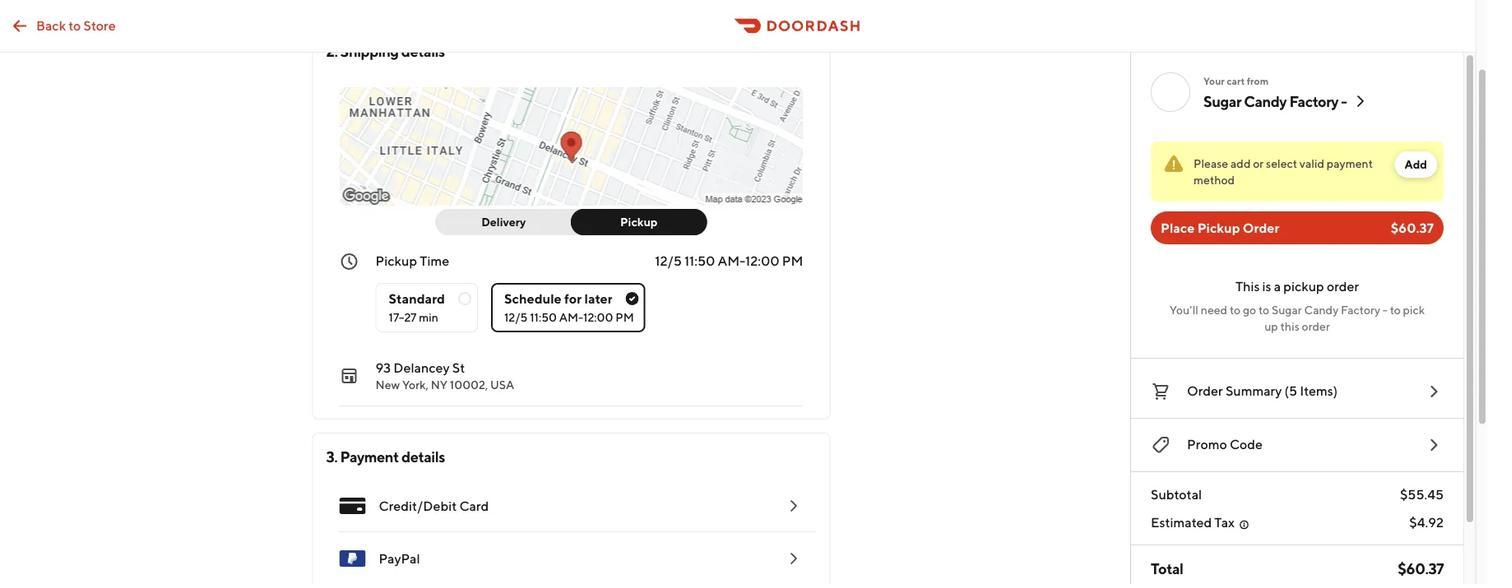 Task type: vqa. For each thing, say whether or not it's contained in the screenshot.
cortado image
no



Task type: describe. For each thing, give the bounding box(es) containing it.
new
[[376, 378, 400, 392]]

93 delancey st new york,  ny 10002,  usa
[[376, 360, 515, 392]]

10002,
[[450, 378, 488, 392]]

- inside you'll need to go to sugar candy factory - to pick up this order
[[1383, 303, 1388, 317]]

delivery or pickup selector option group
[[436, 209, 707, 235]]

0 vertical spatial am-
[[718, 253, 746, 269]]

option group containing standard
[[376, 270, 804, 333]]

to right the go
[[1259, 303, 1270, 317]]

2 horizontal spatial pickup
[[1198, 220, 1241, 236]]

you'll
[[1170, 303, 1199, 317]]

later
[[585, 291, 613, 307]]

candy inside button
[[1245, 92, 1287, 110]]

0 horizontal spatial pm
[[616, 311, 634, 324]]

show menu image
[[340, 493, 366, 519]]

to left the go
[[1230, 303, 1241, 317]]

0 horizontal spatial 12/5
[[505, 311, 528, 324]]

subtotal
[[1152, 487, 1203, 503]]

add new payment method image
[[784, 549, 804, 569]]

pickup time
[[376, 253, 449, 269]]

1 horizontal spatial 12/5
[[655, 253, 682, 269]]

please add or select valid payment method
[[1194, 157, 1374, 187]]

st
[[453, 360, 465, 376]]

menu containing credit/debit card
[[326, 480, 817, 584]]

promo
[[1188, 437, 1228, 452]]

york,
[[402, 378, 429, 392]]

pickup for pickup
[[621, 215, 658, 229]]

0 vertical spatial $60.37
[[1392, 220, 1435, 236]]

details for 2. shipping details
[[402, 42, 445, 60]]

0 horizontal spatial 12/5 11:50 am-12:00 pm
[[505, 311, 634, 324]]

to inside button
[[69, 17, 81, 33]]

pickup for pickup time
[[376, 253, 417, 269]]

1 vertical spatial $60.37
[[1399, 560, 1445, 577]]

back to store button
[[0, 9, 126, 42]]

sugar candy factory -
[[1204, 92, 1348, 110]]

need
[[1202, 303, 1228, 317]]

0 vertical spatial order
[[1244, 220, 1280, 236]]

please
[[1194, 157, 1229, 170]]

0 vertical spatial order
[[1328, 279, 1360, 294]]

sugar inside you'll need to go to sugar candy factory - to pick up this order
[[1272, 303, 1303, 317]]

sugar candy factory - button
[[1204, 91, 1371, 111]]

usa
[[491, 378, 515, 392]]

place
[[1161, 220, 1195, 236]]

cart
[[1227, 75, 1246, 86]]

add
[[1405, 158, 1428, 171]]

pickup
[[1284, 279, 1325, 294]]

your cart from
[[1204, 75, 1269, 86]]

0 vertical spatial 12:00
[[746, 253, 780, 269]]

delivery
[[482, 215, 526, 229]]



Task type: locate. For each thing, give the bounding box(es) containing it.
items)
[[1301, 383, 1338, 399]]

details
[[402, 42, 445, 60], [402, 448, 445, 465]]

0 vertical spatial -
[[1342, 92, 1348, 110]]

promo code button
[[1152, 432, 1445, 458]]

order up is
[[1244, 220, 1280, 236]]

2 details from the top
[[402, 448, 445, 465]]

11:50 down the schedule
[[530, 311, 557, 324]]

you'll need to go to sugar candy factory - to pick up this order
[[1170, 303, 1426, 333]]

menu
[[326, 480, 817, 584]]

11:50 down pickup radio
[[685, 253, 716, 269]]

candy
[[1245, 92, 1287, 110], [1305, 303, 1339, 317]]

status containing please add or select valid payment method
[[1152, 142, 1445, 202]]

back to store
[[36, 17, 116, 33]]

order left summary
[[1188, 383, 1224, 399]]

go
[[1244, 303, 1257, 317]]

details up credit/debit at the left of the page
[[402, 448, 445, 465]]

2. shipping
[[326, 42, 399, 60]]

1 vertical spatial sugar
[[1272, 303, 1303, 317]]

for
[[565, 291, 582, 307]]

0 vertical spatial 11:50
[[685, 253, 716, 269]]

(5
[[1285, 383, 1298, 399]]

order
[[1244, 220, 1280, 236], [1188, 383, 1224, 399]]

code
[[1230, 437, 1264, 452]]

summary
[[1226, 383, 1283, 399]]

to left pick on the bottom
[[1391, 303, 1402, 317]]

1 vertical spatial 12/5
[[505, 311, 528, 324]]

2. shipping details
[[326, 42, 445, 60]]

factory inside you'll need to go to sugar candy factory - to pick up this order
[[1342, 303, 1381, 317]]

0 vertical spatial pm
[[783, 253, 804, 269]]

this is a pickup order
[[1236, 279, 1360, 294]]

12/5
[[655, 253, 682, 269], [505, 311, 528, 324]]

1 vertical spatial -
[[1383, 303, 1388, 317]]

pickup
[[621, 215, 658, 229], [1198, 220, 1241, 236], [376, 253, 417, 269]]

1 horizontal spatial order
[[1244, 220, 1280, 236]]

$60.37 down $4.92
[[1399, 560, 1445, 577]]

candy down from
[[1245, 92, 1287, 110]]

credit/debit card
[[379, 498, 489, 514]]

order summary (5 items)
[[1188, 383, 1338, 399]]

pm
[[783, 253, 804, 269], [616, 311, 634, 324]]

1 details from the top
[[402, 42, 445, 60]]

sugar down your at the right of page
[[1204, 92, 1242, 110]]

order inside you'll need to go to sugar candy factory - to pick up this order
[[1303, 320, 1331, 333]]

Pickup radio
[[571, 209, 707, 235]]

your
[[1204, 75, 1225, 86]]

$60.37 down 'add' button
[[1392, 220, 1435, 236]]

12/5 11:50 am-12:00 pm
[[655, 253, 804, 269], [505, 311, 634, 324]]

1 horizontal spatial 12:00
[[746, 253, 780, 269]]

add button
[[1395, 151, 1438, 178]]

1 horizontal spatial 12/5 11:50 am-12:00 pm
[[655, 253, 804, 269]]

or
[[1254, 157, 1264, 170]]

1 vertical spatial am-
[[560, 311, 584, 324]]

0 vertical spatial sugar
[[1204, 92, 1242, 110]]

order summary (5 items) button
[[1152, 379, 1445, 405]]

candy inside you'll need to go to sugar candy factory - to pick up this order
[[1305, 303, 1339, 317]]

93
[[376, 360, 391, 376]]

$60.37
[[1392, 220, 1435, 236], [1399, 560, 1445, 577]]

1 horizontal spatial sugar
[[1272, 303, 1303, 317]]

ny
[[431, 378, 448, 392]]

factory
[[1290, 92, 1339, 110], [1342, 303, 1381, 317]]

credit/debit
[[379, 498, 457, 514]]

status
[[1152, 142, 1445, 202]]

pick
[[1404, 303, 1426, 317]]

12/5 down the schedule
[[505, 311, 528, 324]]

1 vertical spatial 12:00
[[584, 311, 614, 324]]

0 horizontal spatial order
[[1188, 383, 1224, 399]]

from
[[1248, 75, 1269, 86]]

1 vertical spatial 12/5 11:50 am-12:00 pm
[[505, 311, 634, 324]]

1 vertical spatial pm
[[616, 311, 634, 324]]

1 horizontal spatial factory
[[1342, 303, 1381, 317]]

estimated
[[1152, 515, 1213, 530]]

0 horizontal spatial -
[[1342, 92, 1348, 110]]

schedule
[[505, 291, 562, 307]]

tax
[[1215, 515, 1236, 530]]

valid
[[1300, 157, 1325, 170]]

1 vertical spatial candy
[[1305, 303, 1339, 317]]

0 horizontal spatial 11:50
[[530, 311, 557, 324]]

0 vertical spatial details
[[402, 42, 445, 60]]

0 horizontal spatial 12:00
[[584, 311, 614, 324]]

place pickup order
[[1161, 220, 1280, 236]]

11:50 inside "option group"
[[530, 311, 557, 324]]

0 vertical spatial factory
[[1290, 92, 1339, 110]]

promo code
[[1188, 437, 1264, 452]]

None radio
[[376, 283, 478, 333], [491, 283, 646, 333], [376, 283, 478, 333], [491, 283, 646, 333]]

0 horizontal spatial pickup
[[376, 253, 417, 269]]

sugar up this
[[1272, 303, 1303, 317]]

store
[[84, 17, 116, 33]]

factory up valid
[[1290, 92, 1339, 110]]

17–27
[[389, 311, 417, 324]]

candy down the pickup
[[1305, 303, 1339, 317]]

details right the 2. shipping
[[402, 42, 445, 60]]

1 vertical spatial order
[[1188, 383, 1224, 399]]

sugar inside button
[[1204, 92, 1242, 110]]

0 vertical spatial 12/5
[[655, 253, 682, 269]]

$4.92
[[1410, 515, 1445, 530]]

up
[[1265, 320, 1279, 333]]

select
[[1267, 157, 1298, 170]]

0 horizontal spatial candy
[[1245, 92, 1287, 110]]

is
[[1263, 279, 1272, 294]]

to
[[69, 17, 81, 33], [1230, 303, 1241, 317], [1259, 303, 1270, 317], [1391, 303, 1402, 317]]

back
[[36, 17, 66, 33]]

pickup inside radio
[[621, 215, 658, 229]]

factory left pick on the bottom
[[1342, 303, 1381, 317]]

12/5 down pickup radio
[[655, 253, 682, 269]]

delancey
[[394, 360, 450, 376]]

time
[[420, 253, 449, 269]]

17–27 min
[[389, 311, 439, 324]]

1 vertical spatial 11:50
[[530, 311, 557, 324]]

add new payment method image
[[784, 496, 804, 516]]

schedule for later
[[505, 291, 613, 307]]

11:50
[[685, 253, 716, 269], [530, 311, 557, 324]]

3. payment details
[[326, 448, 445, 465]]

payment
[[1328, 157, 1374, 170]]

-
[[1342, 92, 1348, 110], [1383, 303, 1388, 317]]

this
[[1236, 279, 1260, 294]]

option group
[[376, 270, 804, 333]]

method
[[1194, 173, 1236, 187]]

1 horizontal spatial -
[[1383, 303, 1388, 317]]

0 vertical spatial 12/5 11:50 am-12:00 pm
[[655, 253, 804, 269]]

1 vertical spatial factory
[[1342, 303, 1381, 317]]

0 horizontal spatial factory
[[1290, 92, 1339, 110]]

1 horizontal spatial pm
[[783, 253, 804, 269]]

order right the pickup
[[1328, 279, 1360, 294]]

- inside button
[[1342, 92, 1348, 110]]

1 vertical spatial order
[[1303, 320, 1331, 333]]

1 horizontal spatial pickup
[[621, 215, 658, 229]]

$55.45
[[1401, 487, 1445, 503]]

order right this
[[1303, 320, 1331, 333]]

order
[[1328, 279, 1360, 294], [1303, 320, 1331, 333]]

order inside button
[[1188, 383, 1224, 399]]

standard
[[389, 291, 445, 307]]

card
[[460, 498, 489, 514]]

factory inside button
[[1290, 92, 1339, 110]]

1 horizontal spatial am-
[[718, 253, 746, 269]]

this
[[1281, 320, 1300, 333]]

details for 3. payment details
[[402, 448, 445, 465]]

total
[[1152, 560, 1184, 577]]

paypal
[[379, 551, 420, 567]]

am-
[[718, 253, 746, 269], [560, 311, 584, 324]]

- up payment
[[1342, 92, 1348, 110]]

1 horizontal spatial candy
[[1305, 303, 1339, 317]]

12:00
[[746, 253, 780, 269], [584, 311, 614, 324]]

min
[[419, 311, 439, 324]]

Delivery radio
[[436, 209, 582, 235]]

0 horizontal spatial sugar
[[1204, 92, 1242, 110]]

0 horizontal spatial am-
[[560, 311, 584, 324]]

add
[[1231, 157, 1251, 170]]

to right back
[[69, 17, 81, 33]]

3. payment
[[326, 448, 399, 465]]

a
[[1275, 279, 1282, 294]]

- left pick on the bottom
[[1383, 303, 1388, 317]]

sugar
[[1204, 92, 1242, 110], [1272, 303, 1303, 317]]

0 vertical spatial candy
[[1245, 92, 1287, 110]]

1 vertical spatial details
[[402, 448, 445, 465]]

1 horizontal spatial 11:50
[[685, 253, 716, 269]]



